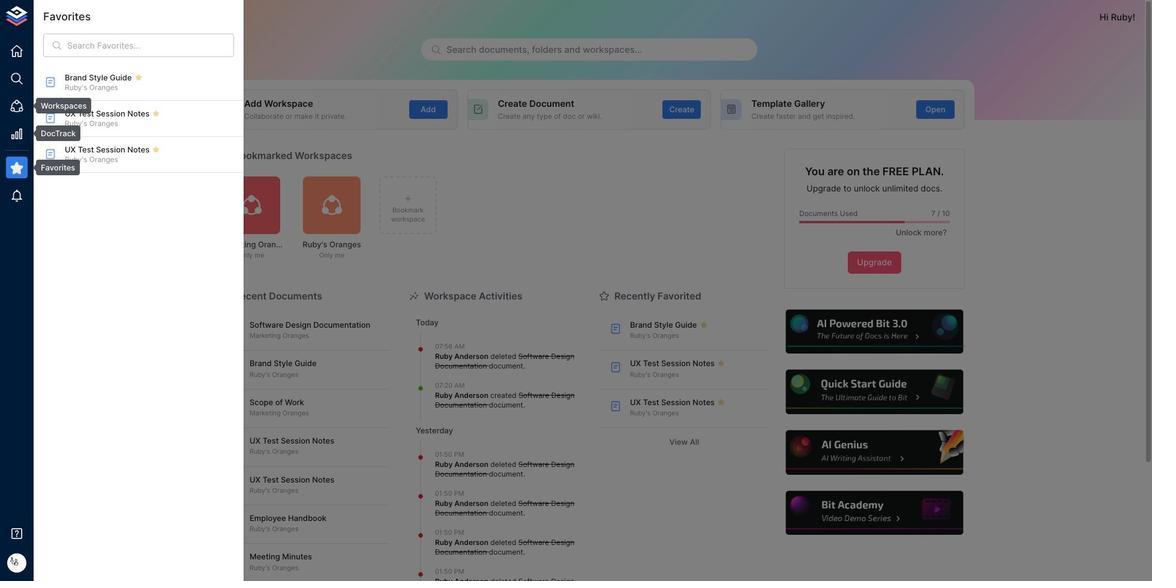 Task type: describe. For each thing, give the bounding box(es) containing it.
2 tooltip from the top
[[28, 125, 81, 141]]

2 help image from the top
[[785, 368, 966, 416]]

4 help image from the top
[[785, 489, 966, 537]]



Task type: locate. For each thing, give the bounding box(es) containing it.
help image
[[785, 308, 966, 356], [785, 368, 966, 416], [785, 429, 966, 477], [785, 489, 966, 537]]

tooltip
[[28, 98, 92, 114], [28, 125, 81, 141], [28, 160, 80, 175]]

Search Favorites... text field
[[67, 34, 234, 57]]

3 help image from the top
[[785, 429, 966, 477]]

1 help image from the top
[[785, 308, 966, 356]]

1 vertical spatial tooltip
[[28, 125, 81, 141]]

0 vertical spatial tooltip
[[28, 98, 92, 114]]

3 tooltip from the top
[[28, 160, 80, 175]]

1 tooltip from the top
[[28, 98, 92, 114]]

2 vertical spatial tooltip
[[28, 160, 80, 175]]



Task type: vqa. For each thing, say whether or not it's contained in the screenshot.
tooltip to the middle
yes



